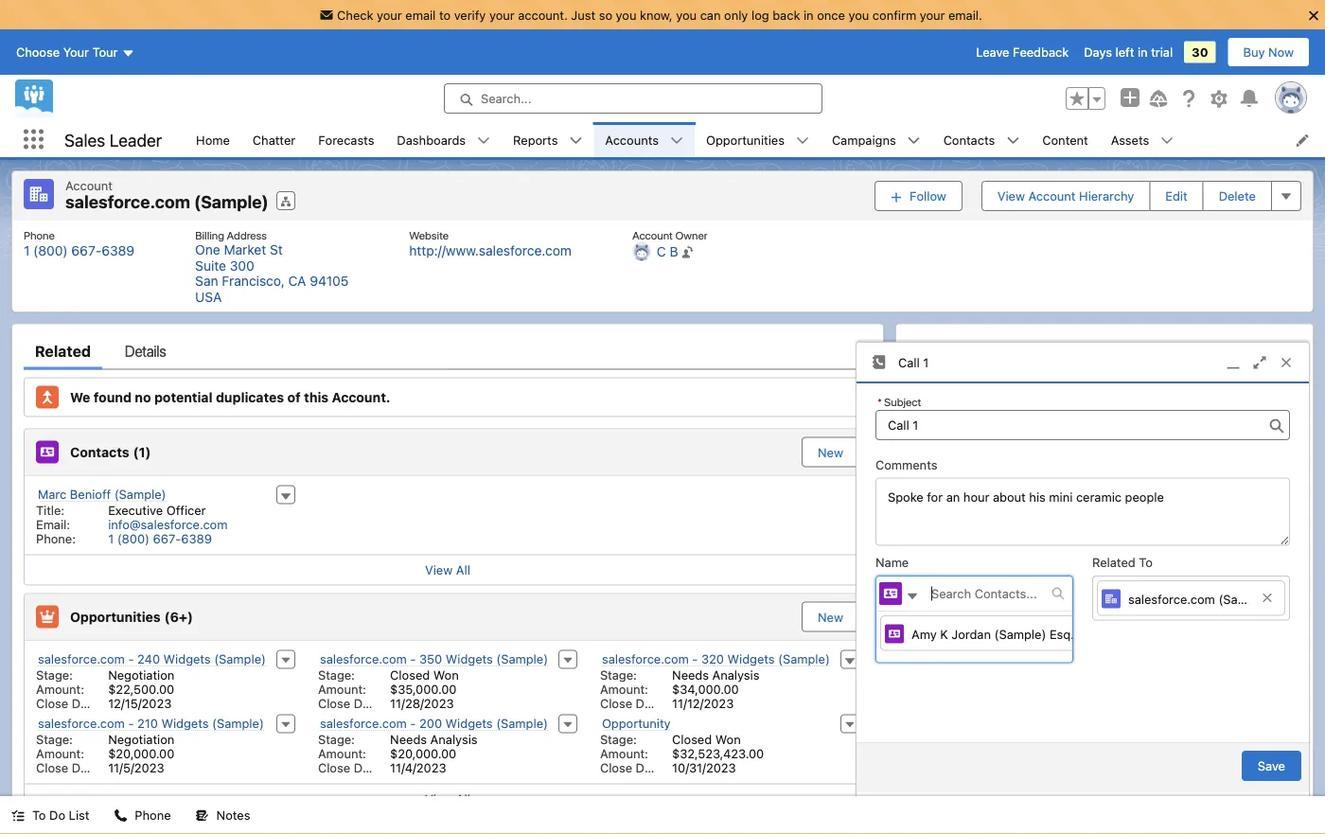 Task type: describe. For each thing, give the bounding box(es) containing it.
contacts image inside related tab panel
[[36, 441, 59, 464]]

only
[[725, 8, 749, 22]]

list
[[69, 808, 89, 823]]

text default image inside dashboards list item
[[477, 134, 491, 147]]

follow button
[[875, 181, 963, 211]]

negotiation amount: for $20,000.00
[[36, 733, 175, 761]]

amount: inside salesforce.com - 210 widgets (sample) element
[[36, 747, 84, 761]]

text default image for reports
[[570, 134, 583, 147]]

0 horizontal spatial to
[[439, 8, 451, 22]]

amy k jordan (sample) esq.
[[912, 627, 1075, 641]]

2024
[[1244, 747, 1270, 760]]

view all for (1)
[[425, 563, 471, 577]]

all for (6+)
[[456, 792, 471, 806]]

to do list
[[32, 808, 89, 823]]

info@salesforce.com
[[108, 518, 228, 532]]

analysis for $20,000.00
[[431, 733, 478, 747]]

usa
[[195, 289, 222, 305]]

1 vertical spatial 1 (800) 667-6389 link
[[108, 532, 212, 546]]

negotiation for 210
[[108, 733, 175, 747]]

salesforce.com - 210 widgets (sample) element
[[25, 713, 307, 777]]

email: inside executive officer email:
[[36, 518, 70, 532]]

new for (6+)
[[818, 610, 844, 624]]

sep 28
[[1230, 574, 1270, 588]]

dashboards link
[[386, 122, 477, 157]]

phone 1 (800) 667-6389
[[24, 228, 135, 258]]

salesforce.com - 240 widgets (sample) element
[[25, 648, 307, 713]]

delete
[[1220, 189, 1257, 203]]

(sample) down salesforce.com - 350 widgets (sample) element at the bottom left
[[496, 717, 548, 731]]

check your email to verify your account. just so you know, you can only log back in once you confirm your email.
[[337, 8, 983, 22]]

website http://www.salesforce.com
[[409, 228, 572, 258]]

address
[[227, 228, 267, 242]]

related for related
[[35, 342, 91, 360]]

new button for opportunities (6+)
[[802, 602, 860, 632]]

1 you from the top
[[961, 542, 983, 556]]

billing
[[195, 228, 224, 242]]

•
[[992, 661, 997, 675]]

aug 10, 2024
[[1205, 747, 1270, 760]]

(6+)
[[164, 609, 193, 625]]

salesforce.com - 350 widgets (sample) element
[[307, 648, 589, 713]]

email: product demo (sample)
[[959, 742, 1146, 758]]

partnership
[[1037, 570, 1107, 585]]

leader
[[110, 130, 162, 150]]

(sample) up sep 28
[[1227, 544, 1279, 558]]

amount: for salesforce.com - 350 widgets (sample)
[[318, 682, 366, 697]]

$34,000.00
[[673, 682, 739, 697]]

save
[[1259, 759, 1286, 773]]

opportunities for opportunities
[[707, 133, 785, 147]]

activities
[[1097, 794, 1148, 808]]

* subject
[[878, 395, 922, 408]]

needs for 320
[[673, 668, 709, 682]]

subject
[[885, 395, 922, 408]]

opportunity element
[[589, 713, 871, 777]]

stage: for salesforce.com - 320 widgets (sample)
[[600, 668, 637, 682]]

opportunities
[[1111, 570, 1192, 585]]

1 with from the top
[[1121, 542, 1145, 556]]

date: for 12/15/2023
[[72, 697, 102, 711]]

(800) inside marc benioff (sample) element
[[117, 532, 150, 546]]

stage: for salesforce.com - 210 widgets (sample)
[[36, 733, 73, 747]]

1 for phone 1 (800) 667-6389
[[24, 243, 30, 258]]

we found no potential duplicates of this account.
[[70, 390, 391, 405]]

2 you from the left
[[677, 8, 697, 22]]

closed won amount: for $32,523,423.00
[[600, 733, 741, 761]]

sep
[[1230, 574, 1252, 588]]

duplicates
[[216, 390, 284, 405]]

(sample) up executive
[[114, 487, 166, 502]]

2023
[[1001, 661, 1033, 675]]

$32,523,423.00 close date: 10/31/2023
[[600, 747, 765, 775]]

text default image inside call 1 dialog
[[906, 590, 920, 603]]

11/5/2023
[[108, 761, 164, 775]]

details link
[[125, 332, 166, 370]]

this
[[304, 390, 329, 405]]

no
[[135, 390, 151, 405]]

esq.
[[1050, 627, 1075, 641]]

salesforce.com - 240 widgets (sample)
[[38, 652, 266, 666]]

stage: for salesforce.com - 350 widgets (sample)
[[318, 668, 355, 682]]

3 your from the left
[[920, 8, 946, 22]]

account inside view account hierarchy button
[[1029, 189, 1076, 203]]

stage: for salesforce.com - 200 widgets (sample)
[[318, 733, 355, 747]]

(800) inside phone 1 (800) 667-6389
[[33, 243, 68, 258]]

forecasts
[[318, 133, 375, 147]]

choose your tour
[[16, 45, 118, 59]]

benioff for the middle marc benioff (sample) link
[[1182, 544, 1224, 558]]

- for 240
[[128, 652, 134, 666]]

2 you have an upcoming task with marc benioff (sample) from the top
[[961, 590, 1279, 606]]

1 horizontal spatial contacts image
[[880, 583, 903, 605]]

related link
[[35, 332, 91, 370]]

account.
[[518, 8, 568, 22]]

upcoming & overdue button
[[909, 481, 1301, 511]]

c b
[[657, 244, 679, 260]]

needs for 200
[[390, 733, 427, 747]]

salesforce.com - 350 widgets (sample)
[[320, 652, 548, 666]]

discuss partnership opportunities (sample) link
[[986, 569, 1251, 585]]

widgets for $35,000.00 close date: 11/28/2023
[[446, 652, 493, 666]]

opportunities for opportunities (6+)
[[70, 609, 161, 625]]

notes button
[[184, 797, 262, 834]]

date: for 11/4/2023
[[354, 761, 384, 775]]

view more button
[[1059, 614, 1152, 645]]

2 task from the top
[[1094, 590, 1118, 604]]

analysis for $34,000.00
[[713, 668, 760, 682]]

no more past activities to load. status
[[908, 794, 1302, 808]]

account for account owner
[[633, 228, 673, 242]]

list containing home
[[185, 122, 1326, 157]]

search... button
[[444, 83, 823, 114]]

email.
[[949, 8, 983, 22]]

$20,000.00 for 200
[[390, 747, 457, 761]]

trial
[[1152, 45, 1174, 59]]

2 vertical spatial marc
[[1150, 591, 1179, 606]]

amount: inside salesforce.com - 240 widgets (sample) element
[[36, 682, 84, 697]]

date: for 11/12/2023
[[636, 697, 667, 711]]

(sample) inside 'link'
[[1219, 592, 1271, 606]]

do
[[49, 808, 65, 823]]

comments
[[876, 458, 938, 472]]

salesforce.com for $35,000.00 close date: 11/28/2023
[[320, 652, 407, 666]]

1 your from the left
[[377, 8, 402, 22]]

Comments text field
[[876, 478, 1291, 546]]

1 an from the top
[[1016, 542, 1030, 556]]

negotiation amount: for $22,500.00
[[36, 668, 175, 697]]

phone button
[[103, 797, 182, 834]]

search...
[[481, 91, 532, 106]]

benioff for the bottommost marc benioff (sample) link
[[1182, 591, 1224, 606]]

(sample) right 320 at bottom
[[779, 652, 831, 666]]

667- inside phone 1 (800) 667-6389
[[71, 243, 102, 258]]

info@salesforce.com link
[[108, 518, 228, 532]]

- for 320
[[693, 652, 698, 666]]

reports link
[[502, 122, 570, 157]]

- for 350
[[410, 652, 416, 666]]

to inside button
[[32, 808, 46, 823]]

officer
[[166, 503, 206, 518]]

accounts link
[[594, 122, 671, 157]]

view more
[[1075, 622, 1135, 636]]

your
[[63, 45, 89, 59]]

salesforce.com - 320 widgets (sample) link
[[602, 652, 831, 667]]

buy now
[[1244, 45, 1295, 59]]

salesforce.com down leader
[[65, 192, 190, 212]]

- for 200
[[410, 717, 416, 731]]

list containing one market st
[[12, 220, 1314, 312]]

view all link for opportunities (6+)
[[25, 784, 871, 814]]

san
[[195, 273, 218, 289]]

300
[[230, 258, 255, 273]]

campaigns list item
[[821, 122, 933, 157]]

stage: for salesforce.com - 240 widgets (sample)
[[36, 668, 73, 682]]

days
[[1085, 45, 1113, 59]]

salesforce.com for $20,000.00 close date: 11/5/2023
[[38, 717, 125, 731]]

200
[[420, 717, 442, 731]]

3 you from the left
[[849, 8, 870, 22]]

found
[[94, 390, 132, 405]]

save button
[[1243, 751, 1302, 781]]

closed won amount: for $35,000.00
[[318, 668, 459, 697]]

(sample) up 2023
[[995, 627, 1047, 641]]

all for (1)
[[456, 563, 471, 577]]

email: product demo (sample) link
[[959, 742, 1146, 758]]

1 you from the left
[[616, 8, 637, 22]]

opportunities list item
[[695, 122, 821, 157]]

text default image inside contacts list item
[[1007, 134, 1020, 147]]

1 task from the top
[[1094, 542, 1118, 556]]

close for $32,523,423.00 close date: 10/31/2023
[[600, 761, 633, 775]]

won for 10/31/2023
[[716, 733, 741, 747]]

close for $22,500.00 close date: 12/15/2023
[[36, 697, 68, 711]]

more
[[1106, 622, 1135, 636]]

(sample) right 350
[[497, 652, 548, 666]]

$22,500.00 close date: 12/15/2023
[[36, 682, 174, 711]]

320
[[702, 652, 725, 666]]

dashboards
[[397, 133, 466, 147]]

chatter link for home link
[[241, 122, 307, 157]]

2 have from the top
[[986, 590, 1013, 604]]

new button for contacts (1)
[[802, 437, 860, 467]]

closed for $35,000.00
[[390, 668, 430, 682]]

$32,523,423.00
[[673, 747, 765, 761]]

widgets for $20,000.00 close date: 11/5/2023
[[161, 717, 209, 731]]

close for $20,000.00 close date: 11/4/2023
[[318, 761, 351, 775]]

(sample) up address
[[194, 192, 269, 212]]

close for $34,000.00 close date: 11/12/2023
[[600, 697, 633, 711]]

&
[[1004, 489, 1013, 503]]

none text field inside call 1 dialog
[[876, 410, 1291, 440]]

1 have from the top
[[986, 542, 1013, 556]]

tab list containing activity
[[908, 332, 1302, 370]]

more
[[1036, 794, 1065, 808]]

details
[[125, 342, 166, 360]]

(sample) down salesforce.com - 240 widgets (sample) element at left bottom
[[212, 717, 264, 731]]

11/4/2023
[[390, 761, 447, 775]]

text default image for accounts
[[671, 134, 684, 147]]

240
[[137, 652, 160, 666]]

view all link for contacts (1)
[[25, 555, 871, 585]]

2 an from the top
[[1016, 590, 1030, 604]]

0 vertical spatial in
[[804, 8, 814, 22]]

task image
[[927, 570, 950, 593]]

widgets for $20,000.00 close date: 11/4/2023
[[446, 717, 493, 731]]

date: for 10/31/2023
[[636, 761, 667, 775]]

phone for phone
[[135, 808, 171, 823]]

amount: for salesforce.com - 200 widgets (sample)
[[318, 747, 366, 761]]

amount: for opportunity
[[600, 747, 649, 761]]

of
[[288, 390, 301, 405]]

Name text field
[[921, 577, 1052, 611]]



Task type: locate. For each thing, give the bounding box(es) containing it.
2 horizontal spatial you
[[849, 8, 870, 22]]

analysis inside salesforce.com - 320 widgets (sample) element
[[713, 668, 760, 682]]

date: inside $35,000.00 close date: 11/28/2023
[[354, 697, 384, 711]]

1 vertical spatial benioff
[[1182, 544, 1224, 558]]

you right the so
[[616, 8, 637, 22]]

marc up opportunities
[[1150, 544, 1179, 558]]

1 for call 1
[[924, 355, 929, 369]]

closed for $32,523,423.00
[[673, 733, 712, 747]]

text default image inside to do list button
[[11, 809, 25, 823]]

know,
[[640, 8, 673, 22]]

negotiation inside salesforce.com - 240 widgets (sample) element
[[108, 668, 175, 682]]

2 view all link from the top
[[25, 784, 871, 814]]

0 vertical spatial needs
[[673, 668, 709, 682]]

1 vertical spatial marc
[[1150, 544, 1179, 558]]

http://www.salesforce.com
[[409, 243, 572, 258]]

your
[[377, 8, 402, 22], [490, 8, 515, 22], [920, 8, 946, 22]]

marc benioff (sample) element
[[25, 484, 307, 548]]

negotiation amount:
[[36, 668, 175, 697], [36, 733, 175, 761]]

0 vertical spatial analysis
[[713, 668, 760, 682]]

closed inside salesforce.com - 350 widgets (sample) element
[[390, 668, 430, 682]]

amount: inside salesforce.com - 320 widgets (sample) element
[[600, 682, 649, 697]]

stage: inside salesforce.com - 240 widgets (sample) element
[[36, 668, 73, 682]]

you up name text field
[[961, 542, 983, 556]]

call 1
[[899, 355, 929, 369]]

account owner
[[633, 228, 708, 242]]

0 horizontal spatial contacts image
[[36, 441, 59, 464]]

closed inside opportunity element
[[673, 733, 712, 747]]

date: up opportunity
[[636, 697, 667, 711]]

0 vertical spatial related
[[35, 342, 91, 360]]

follow
[[910, 189, 947, 203]]

salesforce.com down $22,500.00 close date: 12/15/2023 at the bottom of page
[[38, 717, 125, 731]]

overdue
[[1016, 489, 1068, 503]]

salesforce.com down $35,000.00 close date: 11/28/2023 at the left bottom
[[320, 717, 407, 731]]

benioff up salesforce.com (sample) 'link'
[[1182, 544, 1224, 558]]

text default image left campaigns link
[[796, 134, 810, 147]]

text default image left task icon
[[906, 590, 920, 603]]

so
[[599, 8, 613, 22]]

choose
[[16, 45, 60, 59]]

1 horizontal spatial email:
[[959, 742, 996, 758]]

close inside $34,000.00 close date: 11/12/2023
[[600, 697, 633, 711]]

new
[[818, 445, 844, 459], [818, 610, 844, 624]]

negotiation down 240 at the bottom left of page
[[108, 668, 175, 682]]

1 horizontal spatial in
[[1138, 45, 1149, 59]]

text default image left content
[[1007, 134, 1020, 147]]

text default image
[[477, 134, 491, 147], [796, 134, 810, 147], [1007, 134, 1020, 147], [1052, 587, 1066, 601], [11, 809, 25, 823], [196, 809, 209, 823]]

view down 11/4/2023
[[425, 792, 453, 806]]

text default image inside notes button
[[196, 809, 209, 823]]

1 vertical spatial task
[[1094, 590, 1118, 604]]

account left hierarchy
[[1029, 189, 1076, 203]]

salesforce.com for $34,000.00 close date: 11/12/2023
[[602, 652, 689, 666]]

chatter inside tab list
[[1010, 342, 1055, 360]]

1 vertical spatial phone
[[135, 808, 171, 823]]

your left 'email'
[[377, 8, 402, 22]]

2 vertical spatial marc benioff (sample) link
[[1150, 591, 1279, 607]]

won for 11/28/2023
[[434, 668, 459, 682]]

2 $20,000.00 from the left
[[390, 747, 457, 761]]

0 vertical spatial negotiation
[[108, 668, 175, 682]]

2 negotiation amount: from the top
[[36, 733, 175, 761]]

call
[[899, 355, 920, 369]]

$20,000.00 inside $20,000.00 close date: 11/4/2023
[[390, 747, 457, 761]]

needs analysis amount: down 200
[[318, 733, 478, 761]]

1 vertical spatial contacts image
[[880, 583, 903, 605]]

0 vertical spatial benioff
[[70, 487, 111, 502]]

stage: up opportunity
[[600, 668, 637, 682]]

0 horizontal spatial to
[[32, 808, 46, 823]]

- left 210
[[128, 717, 134, 731]]

text default image down partnership
[[1052, 587, 1066, 601]]

amount: down opportunities 'image'
[[36, 682, 84, 697]]

1 vertical spatial won
[[716, 733, 741, 747]]

benioff down opportunities
[[1182, 591, 1224, 606]]

text default image inside 'assets' list item
[[1161, 134, 1175, 147]]

None text field
[[876, 410, 1291, 440]]

text default image for assets
[[1161, 134, 1175, 147]]

title:
[[36, 503, 65, 518]]

0 horizontal spatial 6389
[[102, 243, 135, 258]]

account
[[65, 178, 113, 192], [1029, 189, 1076, 203], [633, 228, 673, 242]]

0 vertical spatial with
[[1121, 542, 1145, 556]]

1 vertical spatial all
[[456, 792, 471, 806]]

stage: inside opportunity element
[[600, 733, 637, 747]]

an down discuss
[[1016, 590, 1030, 604]]

chatter inside list
[[253, 133, 296, 147]]

- left 320 at bottom
[[693, 652, 698, 666]]

contacts for contacts
[[944, 133, 996, 147]]

0 vertical spatial marc
[[38, 487, 67, 502]]

marc inside related tab panel
[[38, 487, 67, 502]]

0 vertical spatial phone
[[24, 228, 55, 242]]

upcoming & overdue
[[939, 489, 1068, 503]]

2 view all from the top
[[425, 792, 471, 806]]

won inside salesforce.com - 350 widgets (sample) element
[[434, 668, 459, 682]]

marc benioff (sample) link down the sep
[[1150, 591, 1279, 607]]

0 horizontal spatial account
[[65, 178, 113, 192]]

close inside $22,500.00 close date: 12/15/2023
[[36, 697, 68, 711]]

28
[[1255, 574, 1270, 588]]

email image
[[927, 742, 950, 765]]

2 upcoming from the top
[[1034, 590, 1090, 604]]

0 vertical spatial closed
[[390, 668, 430, 682]]

sales
[[64, 130, 105, 150]]

text default image inside phone button
[[114, 809, 127, 823]]

0 vertical spatial task
[[1094, 542, 1118, 556]]

1 vertical spatial in
[[1138, 45, 1149, 59]]

salesforce.com inside salesforce.com - 200 widgets (sample) link
[[320, 717, 407, 731]]

$20,000.00 for 210
[[108, 747, 175, 761]]

salesforce.com inside salesforce.com (sample) 'link'
[[1129, 592, 1216, 606]]

your left email.
[[920, 8, 946, 22]]

1 horizontal spatial (800)
[[117, 532, 150, 546]]

stage: for opportunity
[[600, 733, 637, 747]]

0 vertical spatial contacts image
[[36, 441, 59, 464]]

email: down marc benioff (sample)
[[36, 518, 70, 532]]

0 horizontal spatial 1
[[24, 243, 30, 258]]

0 vertical spatial to
[[1140, 556, 1153, 570]]

marc benioff (sample) link up the sep
[[1150, 544, 1279, 559]]

1 negotiation from the top
[[108, 668, 175, 682]]

owner
[[676, 228, 708, 242]]

2 horizontal spatial 1
[[924, 355, 929, 369]]

1 vertical spatial you
[[961, 590, 983, 604]]

stage: left $35,000.00
[[318, 668, 355, 682]]

0 vertical spatial 1
[[24, 243, 30, 258]]

to do list button
[[0, 797, 101, 834]]

to inside call 1 dialog
[[1140, 556, 1153, 570]]

verify
[[454, 8, 486, 22]]

0 horizontal spatial $20,000.00
[[108, 747, 175, 761]]

feedback
[[1014, 45, 1070, 59]]

salesforce.com inside salesforce.com - 350 widgets (sample) link
[[320, 652, 407, 666]]

1 horizontal spatial phone
[[135, 808, 171, 823]]

amount: inside opportunity element
[[600, 747, 649, 761]]

0 vertical spatial marc benioff (sample) link
[[38, 487, 166, 502]]

contacts inside list item
[[944, 133, 996, 147]]

content
[[1043, 133, 1089, 147]]

contacts image up the title:
[[36, 441, 59, 464]]

1 vertical spatial 6389
[[181, 532, 212, 546]]

1 vertical spatial negotiation amount:
[[36, 733, 175, 761]]

text default image right list
[[114, 809, 127, 823]]

$20,000.00 close date: 11/4/2023
[[318, 747, 457, 775]]

close inside $35,000.00 close date: 11/28/2023
[[318, 697, 351, 711]]

- left 240 at the bottom left of page
[[128, 652, 134, 666]]

upcoming down partnership
[[1034, 590, 1090, 604]]

chatter link for the activity link
[[1010, 332, 1055, 370]]

1 vertical spatial (800)
[[117, 532, 150, 546]]

1 all from the top
[[456, 563, 471, 577]]

0 vertical spatial opportunities
[[707, 133, 785, 147]]

1 vertical spatial view all link
[[25, 784, 871, 814]]

salesforce.com for $22,500.00 close date: 12/15/2023
[[38, 652, 125, 666]]

tab list containing related
[[24, 332, 872, 370]]

opportunities inside related tab panel
[[70, 609, 161, 625]]

1 view all from the top
[[425, 563, 471, 577]]

needs analysis amount: inside salesforce.com - 200 widgets (sample) element
[[318, 733, 478, 761]]

amount: up to do list
[[36, 747, 84, 761]]

amount: left the 11/28/2023
[[318, 682, 366, 697]]

1 inside phone 1 (800) 667-6389
[[24, 243, 30, 258]]

1 horizontal spatial account
[[633, 228, 673, 242]]

opportunities
[[707, 133, 785, 147], [70, 609, 161, 625]]

0 vertical spatial to
[[439, 8, 451, 22]]

667-
[[71, 243, 102, 258], [153, 532, 181, 546]]

amount: inside salesforce.com - 200 widgets (sample) element
[[318, 747, 366, 761]]

1 upcoming from the top
[[1034, 542, 1090, 556]]

related inside call 1 dialog
[[1093, 556, 1136, 570]]

negotiation amount: inside salesforce.com - 240 widgets (sample) element
[[36, 668, 175, 697]]

text default image right accounts
[[671, 134, 684, 147]]

stage: down opportunity link
[[600, 733, 637, 747]]

phone for phone 1 (800) 667-6389
[[24, 228, 55, 242]]

salesforce.com (sample) inside 'link'
[[1129, 592, 1271, 606]]

$20,000.00 close date: 11/5/2023
[[36, 747, 175, 775]]

needs analysis amount: inside salesforce.com - 320 widgets (sample) element
[[600, 668, 760, 697]]

1 vertical spatial chatter link
[[1010, 332, 1055, 370]]

negotiation amount: inside salesforce.com - 210 widgets (sample) element
[[36, 733, 175, 761]]

load.
[[1166, 794, 1194, 808]]

amount: down opportunity link
[[600, 747, 649, 761]]

2 tab list from the left
[[908, 332, 1302, 370]]

log
[[752, 8, 770, 22]]

widgets right 240 at the bottom left of page
[[164, 652, 211, 666]]

1 tab list from the left
[[24, 332, 872, 370]]

1 vertical spatial contacts
[[70, 444, 129, 460]]

you right task icon
[[961, 590, 983, 604]]

close up $20,000.00 close date: 11/4/2023
[[318, 697, 351, 711]]

salesforce.com - 210 widgets (sample)
[[38, 717, 264, 731]]

needs inside salesforce.com - 320 widgets (sample) element
[[673, 668, 709, 682]]

6389 inside phone 1 (800) 667-6389
[[102, 243, 135, 258]]

dashboards list item
[[386, 122, 502, 157]]

analysis down salesforce.com - 200 widgets (sample) link
[[431, 733, 478, 747]]

1 vertical spatial you have an upcoming task with marc benioff (sample)
[[961, 590, 1279, 606]]

view up the salesforce.com - 350 widgets (sample)
[[425, 563, 453, 577]]

contacts up follow
[[944, 133, 996, 147]]

0 vertical spatial new
[[818, 445, 844, 459]]

2 new from the top
[[818, 610, 844, 624]]

analysis inside salesforce.com - 200 widgets (sample) element
[[431, 733, 478, 747]]

0 vertical spatial all
[[456, 563, 471, 577]]

you
[[961, 542, 983, 556], [961, 590, 983, 604]]

text default image inside call 1 dialog
[[1052, 587, 1066, 601]]

call 1 dialog
[[856, 342, 1311, 797]]

date: inside $20,000.00 close date: 11/5/2023
[[72, 761, 102, 775]]

0 vertical spatial needs analysis amount:
[[600, 668, 760, 697]]

1 horizontal spatial opportunities
[[707, 133, 785, 147]]

0 vertical spatial salesforce.com (sample)
[[65, 192, 269, 212]]

new button
[[802, 437, 860, 467], [802, 602, 860, 632]]

0 vertical spatial email:
[[36, 518, 70, 532]]

salesforce.com - 210 widgets (sample) link
[[38, 717, 264, 732]]

0 vertical spatial have
[[986, 542, 1013, 556]]

tab list
[[24, 332, 872, 370], [908, 332, 1302, 370]]

2 new button from the top
[[802, 602, 860, 632]]

negotiation amount: down 240 at the bottom left of page
[[36, 668, 175, 697]]

assets
[[1112, 133, 1150, 147]]

account up the c
[[633, 228, 673, 242]]

have
[[986, 542, 1013, 556], [986, 590, 1013, 604]]

you left can
[[677, 8, 697, 22]]

choose your tour button
[[15, 37, 136, 67]]

accounts list item
[[594, 122, 695, 157]]

leave feedback
[[977, 45, 1070, 59]]

(sample) right 240 at the bottom left of page
[[214, 652, 266, 666]]

text default image inside accounts "list item"
[[671, 134, 684, 147]]

1 new from the top
[[818, 445, 844, 459]]

contacts list item
[[933, 122, 1032, 157]]

210
[[137, 717, 158, 731]]

text default image down search...
[[477, 134, 491, 147]]

1 you have an upcoming task with marc benioff (sample) from the top
[[961, 542, 1279, 558]]

text default image left do
[[11, 809, 25, 823]]

0 horizontal spatial related
[[35, 342, 91, 360]]

1 horizontal spatial tab list
[[908, 332, 1302, 370]]

1
[[24, 243, 30, 258], [924, 355, 929, 369], [108, 532, 114, 546]]

1 vertical spatial an
[[1016, 590, 1030, 604]]

667- inside marc benioff (sample) element
[[153, 532, 181, 546]]

1 horizontal spatial 667-
[[153, 532, 181, 546]]

- left 200
[[410, 717, 416, 731]]

view all up the salesforce.com - 350 widgets (sample)
[[425, 563, 471, 577]]

aug
[[1205, 747, 1225, 760]]

date: for 11/28/2023
[[354, 697, 384, 711]]

needs down 320 at bottom
[[673, 668, 709, 682]]

0 vertical spatial 1 (800) 667-6389 link
[[24, 243, 135, 258]]

list
[[185, 122, 1326, 157], [12, 220, 1314, 312]]

1 horizontal spatial 6389
[[181, 532, 212, 546]]

salesforce.com up $34,000.00 close date: 11/12/2023
[[602, 652, 689, 666]]

- left 350
[[410, 652, 416, 666]]

october
[[939, 661, 988, 675]]

edit button
[[1150, 181, 1204, 211]]

related to
[[1093, 556, 1153, 570]]

date:
[[72, 697, 102, 711], [354, 697, 384, 711], [636, 697, 667, 711], [72, 761, 102, 775], [354, 761, 384, 775], [636, 761, 667, 775]]

text default image inside campaigns list item
[[908, 134, 921, 147]]

marc up the title:
[[38, 487, 67, 502]]

0 horizontal spatial needs analysis amount:
[[318, 733, 478, 761]]

0 vertical spatial negotiation amount:
[[36, 668, 175, 697]]

1 vertical spatial upcoming
[[1034, 590, 1090, 604]]

contacts image
[[36, 441, 59, 464], [880, 583, 903, 605]]

1 horizontal spatial related
[[1093, 556, 1136, 570]]

stage: inside salesforce.com - 350 widgets (sample) element
[[318, 668, 355, 682]]

widgets right 210
[[161, 717, 209, 731]]

october  •  2023 button
[[909, 653, 1301, 683]]

94105
[[310, 273, 349, 289]]

2 you from the top
[[961, 590, 983, 604]]

salesforce.com up $22,500.00 close date: 12/15/2023 at the bottom of page
[[38, 652, 125, 666]]

won inside opportunity element
[[716, 733, 741, 747]]

2 with from the top
[[1121, 590, 1145, 604]]

1 negotiation amount: from the top
[[36, 668, 175, 697]]

stage: inside salesforce.com - 210 widgets (sample) element
[[36, 733, 73, 747]]

1 horizontal spatial chatter
[[1010, 342, 1055, 360]]

close inside $20,000.00 close date: 11/4/2023
[[318, 761, 351, 775]]

account for account
[[65, 178, 113, 192]]

in right left
[[1138, 45, 1149, 59]]

close for $20,000.00 close date: 11/5/2023
[[36, 761, 68, 775]]

close inside $20,000.00 close date: 11/5/2023
[[36, 761, 68, 775]]

0 vertical spatial (800)
[[33, 243, 68, 258]]

home
[[196, 133, 230, 147]]

date: inside $32,523,423.00 close date: 10/31/2023
[[636, 761, 667, 775]]

close up opportunity
[[600, 697, 633, 711]]

$20,000.00 inside $20,000.00 close date: 11/5/2023
[[108, 747, 175, 761]]

opportunities inside list item
[[707, 133, 785, 147]]

reports list item
[[502, 122, 594, 157]]

date: inside $34,000.00 close date: 11/12/2023
[[636, 697, 667, 711]]

past
[[1068, 794, 1093, 808]]

close for $35,000.00 close date: 11/28/2023
[[318, 697, 351, 711]]

1 vertical spatial view all
[[425, 792, 471, 806]]

1 vertical spatial to
[[1151, 794, 1163, 808]]

widgets for $34,000.00 close date: 11/12/2023
[[728, 652, 775, 666]]

2 negotiation from the top
[[108, 733, 175, 747]]

1 horizontal spatial needs
[[673, 668, 709, 682]]

1 vertical spatial list
[[12, 220, 1314, 312]]

activity link
[[920, 332, 976, 370]]

salesforce.com - 240 widgets (sample) link
[[38, 652, 266, 667]]

1 vertical spatial salesforce.com (sample)
[[1129, 592, 1271, 606]]

related tab panel
[[24, 370, 872, 834]]

won down salesforce.com - 350 widgets (sample) link
[[434, 668, 459, 682]]

date: up list
[[72, 761, 102, 775]]

1 vertical spatial new
[[818, 610, 844, 624]]

(sample) down the sep
[[1219, 592, 1271, 606]]

1 horizontal spatial won
[[716, 733, 741, 747]]

1 vertical spatial needs analysis amount:
[[318, 733, 478, 761]]

date: inside $22,500.00 close date: 12/15/2023
[[72, 697, 102, 711]]

0 horizontal spatial closed
[[390, 668, 430, 682]]

salesforce.com for $20,000.00 close date: 11/4/2023
[[320, 717, 407, 731]]

product
[[999, 742, 1048, 758]]

1 vertical spatial chatter
[[1010, 342, 1055, 360]]

close inside $32,523,423.00 close date: 10/31/2023
[[600, 761, 633, 775]]

1 vertical spatial negotiation
[[108, 733, 175, 747]]

1 vertical spatial related
[[1093, 556, 1136, 570]]

amount: down $35,000.00 close date: 11/28/2023 at the left bottom
[[318, 747, 366, 761]]

text default image for campaigns
[[908, 134, 921, 147]]

0 vertical spatial list
[[185, 122, 1326, 157]]

0 horizontal spatial in
[[804, 8, 814, 22]]

salesforce.com inside salesforce.com - 210 widgets (sample) link
[[38, 717, 125, 731]]

stage: inside salesforce.com - 320 widgets (sample) element
[[600, 668, 637, 682]]

closed won amount: inside salesforce.com - 350 widgets (sample) element
[[318, 668, 459, 697]]

chatter link right the activity link
[[1010, 332, 1055, 370]]

new for (1)
[[818, 445, 844, 459]]

1 view all link from the top
[[25, 555, 871, 585]]

salesforce.com - 320 widgets (sample)
[[602, 652, 831, 666]]

task
[[1094, 542, 1118, 556], [1094, 590, 1118, 604]]

1 vertical spatial 1
[[924, 355, 929, 369]]

c b link
[[657, 244, 679, 260]]

to left the load.
[[1151, 794, 1163, 808]]

1 horizontal spatial contacts
[[944, 133, 996, 147]]

0 horizontal spatial your
[[377, 8, 402, 22]]

view all link up the salesforce.com - 350 widgets (sample)
[[25, 555, 871, 585]]

to right 'email'
[[439, 8, 451, 22]]

date: for 11/5/2023
[[72, 761, 102, 775]]

delete button
[[1204, 181, 1273, 211]]

0 horizontal spatial (800)
[[33, 243, 68, 258]]

1 horizontal spatial salesforce.com (sample)
[[1129, 592, 1271, 606]]

to left do
[[32, 808, 46, 823]]

salesforce.com up $35,000.00 close date: 11/28/2023 at the left bottom
[[320, 652, 407, 666]]

marc benioff (sample) link up executive officer email: on the left bottom of page
[[38, 487, 166, 502]]

marc benioff (sample)
[[38, 487, 166, 502]]

leave
[[977, 45, 1010, 59]]

text default image inside opportunities list item
[[796, 134, 810, 147]]

chatter link right home
[[241, 122, 307, 157]]

stage: inside salesforce.com - 200 widgets (sample) element
[[318, 733, 355, 747]]

6389 inside marc benioff (sample) element
[[181, 532, 212, 546]]

2 vertical spatial benioff
[[1182, 591, 1224, 606]]

30
[[1193, 45, 1209, 59]]

analysis down the salesforce.com - 320 widgets (sample) link on the bottom of page
[[713, 668, 760, 682]]

2 all from the top
[[456, 792, 471, 806]]

needs analysis amount: for $20,000.00
[[318, 733, 478, 761]]

amount: inside salesforce.com - 350 widgets (sample) element
[[318, 682, 366, 697]]

phone inside phone 1 (800) 667-6389
[[24, 228, 55, 242]]

jordan
[[952, 627, 992, 641]]

2 your from the left
[[490, 8, 515, 22]]

text default image right reports on the left
[[570, 134, 583, 147]]

view all for (6+)
[[425, 792, 471, 806]]

group
[[1066, 87, 1106, 110]]

salesforce.com inside salesforce.com - 320 widgets (sample) element
[[602, 652, 689, 666]]

needs analysis amount: for $34,000.00
[[600, 668, 760, 697]]

benioff inside related tab panel
[[70, 487, 111, 502]]

related for related to
[[1093, 556, 1136, 570]]

1 new button from the top
[[802, 437, 860, 467]]

(sample) left 28
[[1196, 570, 1251, 585]]

amount: for salesforce.com - 320 widgets (sample)
[[600, 682, 649, 697]]

an up discuss
[[1016, 542, 1030, 556]]

related inside tab list
[[35, 342, 91, 360]]

0 vertical spatial an
[[1016, 542, 1030, 556]]

with down discuss partnership opportunities (sample)
[[1121, 590, 1145, 604]]

reports
[[513, 133, 558, 147]]

2 horizontal spatial account
[[1029, 189, 1076, 203]]

widgets right 320 at bottom
[[728, 652, 775, 666]]

date: down opportunity link
[[636, 761, 667, 775]]

buy
[[1244, 45, 1266, 59]]

stage: down $22,500.00 close date: 12/15/2023 at the bottom of page
[[36, 733, 73, 747]]

assets list item
[[1100, 122, 1186, 157]]

marc benioff (sample) link
[[38, 487, 166, 502], [1150, 544, 1279, 559], [1150, 591, 1279, 607]]

stage: down $35,000.00 close date: 11/28/2023 at the left bottom
[[318, 733, 355, 747]]

close up to do list button
[[36, 761, 68, 775]]

contacts inside related tab panel
[[70, 444, 129, 460]]

phone inside button
[[135, 808, 171, 823]]

1 horizontal spatial to
[[1140, 556, 1153, 570]]

stage:
[[36, 668, 73, 682], [318, 668, 355, 682], [600, 668, 637, 682], [36, 733, 73, 747], [318, 733, 355, 747], [600, 733, 637, 747]]

account inside list
[[633, 228, 673, 242]]

contacts link
[[933, 122, 1007, 157]]

benioff up executive officer email: on the left bottom of page
[[70, 487, 111, 502]]

1 horizontal spatial needs analysis amount:
[[600, 668, 760, 697]]

needs inside salesforce.com - 200 widgets (sample) element
[[390, 733, 427, 747]]

contacts for contacts (1)
[[70, 444, 129, 460]]

0 horizontal spatial 667-
[[71, 243, 102, 258]]

content link
[[1032, 122, 1100, 157]]

assets link
[[1100, 122, 1161, 157]]

0 horizontal spatial chatter
[[253, 133, 296, 147]]

close up $20,000.00 close date: 11/5/2023
[[36, 697, 68, 711]]

closed won amount: down 350
[[318, 668, 459, 697]]

salesforce.com - 320 widgets (sample) element
[[589, 648, 871, 713]]

website
[[409, 228, 449, 242]]

negotiation amount: down 210
[[36, 733, 175, 761]]

widgets for $22,500.00 close date: 12/15/2023
[[164, 652, 211, 666]]

one
[[195, 242, 220, 258]]

$20,000.00 down 210
[[108, 747, 175, 761]]

negotiation for 240
[[108, 668, 175, 682]]

1 horizontal spatial analysis
[[713, 668, 760, 682]]

stage: down opportunities 'image'
[[36, 668, 73, 682]]

closed won amount: inside opportunity element
[[600, 733, 741, 761]]

1 horizontal spatial your
[[490, 8, 515, 22]]

text default image
[[570, 134, 583, 147], [671, 134, 684, 147], [908, 134, 921, 147], [1161, 134, 1175, 147], [906, 590, 920, 603], [114, 809, 127, 823]]

in right back
[[804, 8, 814, 22]]

close left 11/4/2023
[[318, 761, 351, 775]]

closed up 10/31/2023
[[673, 733, 712, 747]]

salesforce.com - 200 widgets (sample) element
[[307, 713, 589, 777]]

1 $20,000.00 from the left
[[108, 747, 175, 761]]

$20,000.00
[[108, 747, 175, 761], [390, 747, 457, 761]]

view account hierarchy button
[[982, 181, 1151, 211]]

- for 210
[[128, 717, 134, 731]]

to
[[439, 8, 451, 22], [1151, 794, 1163, 808]]

closed down 350
[[390, 668, 430, 682]]

(sample) right demo
[[1091, 742, 1146, 758]]

email: right email icon
[[959, 742, 996, 758]]

negotiation inside salesforce.com - 210 widgets (sample) element
[[108, 733, 175, 747]]

salesforce.com inside salesforce.com - 240 widgets (sample) link
[[38, 652, 125, 666]]

upcoming up partnership
[[1034, 542, 1090, 556]]

view down contacts list item
[[998, 189, 1026, 203]]

1 (800) 667-6389
[[108, 532, 212, 546]]

0 horizontal spatial salesforce.com (sample)
[[65, 192, 269, 212]]

(sample) down sep 28
[[1227, 591, 1279, 606]]

1 vertical spatial marc benioff (sample) link
[[1150, 544, 1279, 559]]

date: inside $20,000.00 close date: 11/4/2023
[[354, 761, 384, 775]]

1 inside call 1 dialog
[[924, 355, 929, 369]]

opportunities image
[[36, 606, 59, 628]]

1 inside marc benioff (sample) element
[[108, 532, 114, 546]]

text default image inside reports list item
[[570, 134, 583, 147]]

1 horizontal spatial closed
[[673, 733, 712, 747]]

0 horizontal spatial analysis
[[431, 733, 478, 747]]

0 vertical spatial chatter
[[253, 133, 296, 147]]

view right the "esq."
[[1075, 622, 1103, 636]]

campaigns
[[832, 133, 897, 147]]

$34,000.00 close date: 11/12/2023
[[600, 682, 739, 711]]

you have an upcoming task with marc benioff (sample) down discuss partnership opportunities (sample)
[[961, 590, 1279, 606]]

opportunity
[[602, 717, 671, 731]]



Task type: vqa. For each thing, say whether or not it's contained in the screenshot.
Stage: within the salesforce.com - 210 Widgets (Sample) element
yes



